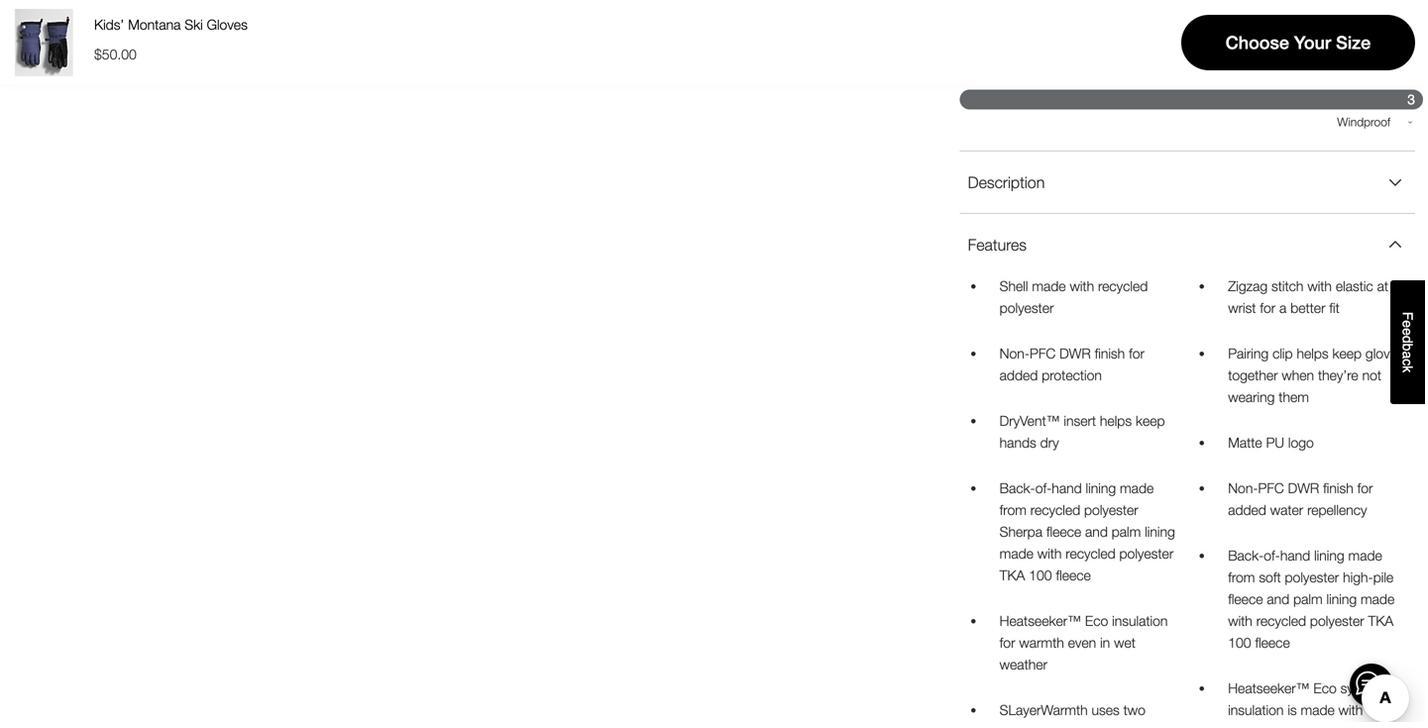 Task type: describe. For each thing, give the bounding box(es) containing it.
gloves
[[207, 16, 248, 33]]

slayerwarmth uses two
[[1000, 702, 1178, 723]]

finish for water
[[1323, 480, 1354, 496]]

back-of-hand lining made from recycled polyester sherpa fleece and palm lining made with recycled polyester tka 100 fleece
[[1000, 480, 1175, 584]]

a inside button
[[1400, 351, 1416, 359]]

f e e d b a c k
[[1400, 312, 1416, 373]]

slayerwarmth
[[1000, 702, 1088, 718]]

your
[[1294, 32, 1331, 53]]

kids'
[[94, 16, 124, 33]]

better
[[1291, 300, 1326, 316]]

helps for insert
[[1100, 413, 1132, 429]]

polyester inside shell made with recycled polyester
[[1000, 300, 1054, 316]]

shell made with recycled polyester
[[1000, 278, 1148, 316]]

1 e from the top
[[1400, 320, 1416, 328]]

description
[[968, 173, 1045, 192]]

3 inside wind 3
[[1408, 91, 1415, 108]]

1 vertical spatial windproof
[[1273, 141, 1330, 155]]

montana
[[128, 16, 181, 33]]

polyester up the wet
[[1120, 545, 1174, 562]]

back- for recycled
[[1000, 480, 1035, 496]]

hands
[[1000, 434, 1036, 451]]

b
[[1400, 344, 1416, 351]]

for inside non-pfc dwr finish for added protection
[[1129, 345, 1145, 362]]

made down sherpa
[[1000, 545, 1034, 562]]

k
[[1400, 366, 1416, 373]]

water
[[1270, 502, 1304, 518]]

1 horizontal spatial wind
[[1070, 141, 1097, 155]]

elastic
[[1336, 278, 1373, 294]]

pile
[[1373, 569, 1394, 586]]

warmer
[[1158, 74, 1198, 88]]

wearing
[[1228, 389, 1275, 405]]

heatseeker™ for warmth
[[1000, 613, 1081, 629]]

eco for even
[[1085, 613, 1108, 629]]

features
[[968, 235, 1027, 254]]

low wind resistance
[[1045, 141, 1156, 155]]

hand for recycled
[[1052, 480, 1082, 496]]

recycled inside shell made with recycled polyester
[[1098, 278, 1148, 294]]

of- for recycled
[[1035, 480, 1052, 496]]

keep for dryvent™ insert helps keep hands dry
[[1136, 413, 1165, 429]]

shell
[[1000, 278, 1028, 294]]

hand for soft
[[1280, 547, 1310, 564]]

from for recycled
[[1000, 502, 1027, 518]]

made up high-
[[1348, 547, 1382, 564]]

matte
[[1228, 434, 1262, 451]]

pairing clip helps keep gloves together when they're not wearing them
[[1228, 345, 1404, 405]]

at
[[1377, 278, 1389, 294]]

with inside back-of-hand lining made from recycled polyester sherpa fleece and palm lining made with recycled polyester tka 100 fleece
[[1037, 545, 1062, 562]]

sherpa
[[1000, 524, 1043, 540]]

a inside zigzag stitch with elastic at wrist for a better fit
[[1280, 300, 1287, 316]]

stitch
[[1272, 278, 1304, 294]]

logo
[[1288, 434, 1314, 451]]

palm inside back-of-hand lining made from recycled polyester sherpa fleece and palm lining made with recycled polyester tka 100 fleece
[[1112, 524, 1141, 540]]

choose
[[1226, 32, 1289, 53]]

finish for protection
[[1095, 345, 1125, 362]]

them
[[1279, 389, 1309, 405]]

high-
[[1343, 569, 1373, 586]]

protection
[[1042, 367, 1102, 383]]

even
[[1068, 635, 1096, 651]]

size
[[1336, 32, 1371, 53]]

insert
[[1064, 413, 1096, 429]]

pairing
[[1228, 345, 1269, 362]]

f
[[1400, 312, 1416, 320]]

in
[[1100, 635, 1110, 651]]

added for non-pfc dwr finish for added protection
[[1000, 367, 1038, 383]]

$50.00
[[94, 46, 137, 62]]

dwr for water
[[1288, 480, 1319, 496]]

pfc for water
[[1258, 480, 1284, 496]]

insulation inside heatseeker™ eco synthetic insulation is made wit
[[1228, 702, 1284, 718]]

dryvent™ insert helps keep hands dry
[[1000, 413, 1165, 451]]

low
[[1045, 141, 1067, 155]]

with inside shell made with recycled polyester
[[1070, 278, 1094, 294]]

dwr for protection
[[1060, 345, 1091, 362]]

not
[[1362, 367, 1382, 383]]

wind resistant
[[1176, 141, 1253, 155]]

non- for non-pfc dwr finish for added water repellency
[[1228, 480, 1258, 496]]

wet
[[1114, 635, 1136, 651]]

synthetic
[[1341, 680, 1394, 697]]

heatseeker™ for is
[[1228, 680, 1310, 697]]

heatseeker™ eco insulation for warmth even in wet weather
[[1000, 613, 1168, 673]]

made inside shell made with recycled polyester
[[1032, 278, 1066, 294]]

c
[[1400, 359, 1416, 366]]

kids' montana ski gloves
[[94, 16, 248, 33]]

zigzag
[[1228, 278, 1268, 294]]



Task type: vqa. For each thing, say whether or not it's contained in the screenshot.
1
no



Task type: locate. For each thing, give the bounding box(es) containing it.
resistance
[[1100, 141, 1156, 155]]

1 horizontal spatial back-
[[1228, 547, 1264, 564]]

finish inside non-pfc dwr finish for added water repellency
[[1323, 480, 1354, 496]]

made down dryvent™ insert helps keep hands dry
[[1120, 480, 1154, 496]]

0 vertical spatial 3
[[1408, 24, 1415, 41]]

back- up soft at the right bottom of the page
[[1228, 547, 1264, 564]]

dwr up water in the right bottom of the page
[[1288, 480, 1319, 496]]

0 horizontal spatial insulation
[[1112, 613, 1168, 629]]

for right 'wrist'
[[1260, 300, 1276, 316]]

1 vertical spatial keep
[[1136, 413, 1165, 429]]

wrist
[[1228, 300, 1256, 316]]

0 vertical spatial insulation
[[1112, 613, 1168, 629]]

dwr
[[1060, 345, 1091, 362], [1288, 480, 1319, 496]]

insulation inside heatseeker™ eco insulation for warmth even in wet weather
[[1112, 613, 1168, 629]]

0 vertical spatial back-
[[1000, 480, 1035, 496]]

0 vertical spatial hand
[[1052, 480, 1082, 496]]

0 vertical spatial warmest
[[1345, 48, 1391, 62]]

3
[[1408, 24, 1415, 41], [1408, 91, 1415, 108]]

made down pile
[[1361, 591, 1395, 607]]

0 vertical spatial 100
[[1029, 567, 1052, 584]]

1 horizontal spatial helps
[[1297, 345, 1329, 362]]

1 vertical spatial 3
[[1408, 91, 1415, 108]]

insulation
[[1112, 613, 1168, 629], [1228, 702, 1284, 718]]

helps
[[1297, 345, 1329, 362], [1100, 413, 1132, 429]]

finish inside non-pfc dwr finish for added protection
[[1095, 345, 1125, 362]]

e up d
[[1400, 320, 1416, 328]]

from inside back-of-hand lining made from soft polyester high-pile fleece and palm lining made with recycled polyester tka 100 fleece
[[1228, 569, 1255, 586]]

1 horizontal spatial heatseeker™
[[1228, 680, 1310, 697]]

2 e from the top
[[1400, 328, 1416, 336]]

pfc inside non-pfc dwr finish for added water repellency
[[1258, 480, 1284, 496]]

1 vertical spatial dwr
[[1288, 480, 1319, 496]]

d
[[1400, 336, 1416, 344]]

0 horizontal spatial wind
[[960, 70, 992, 87]]

for up repellency
[[1357, 480, 1373, 496]]

100 down sherpa
[[1029, 567, 1052, 584]]

from left soft at the right bottom of the page
[[1228, 569, 1255, 586]]

1 vertical spatial and
[[1267, 591, 1290, 607]]

1 vertical spatial back-
[[1228, 547, 1264, 564]]

heatseeker™ inside heatseeker™ eco insulation for warmth even in wet weather
[[1000, 613, 1081, 629]]

0 horizontal spatial eco
[[1085, 613, 1108, 629]]

repellency
[[1307, 502, 1367, 518]]

0 horizontal spatial palm
[[1112, 524, 1141, 540]]

1 vertical spatial pfc
[[1258, 480, 1284, 496]]

recycled up sherpa
[[1031, 502, 1080, 518]]

finish up repellency
[[1323, 480, 1354, 496]]

1 vertical spatial tka
[[1368, 613, 1394, 629]]

added for non-pfc dwr finish for added water repellency
[[1228, 502, 1266, 518]]

back- for soft
[[1228, 547, 1264, 564]]

warmest
[[1345, 48, 1391, 62], [1218, 74, 1267, 88]]

palm
[[1112, 524, 1141, 540], [1293, 591, 1323, 607]]

f e e d b a c k button
[[1391, 281, 1425, 404]]

of- inside back-of-hand lining made from soft polyester high-pile fleece and palm lining made with recycled polyester tka 100 fleece
[[1264, 547, 1280, 564]]

0 vertical spatial finish
[[1095, 345, 1125, 362]]

soft
[[1259, 569, 1281, 586]]

1 horizontal spatial added
[[1228, 502, 1266, 518]]

eco for made
[[1314, 680, 1337, 697]]

dry
[[1040, 434, 1059, 451]]

keep up they're
[[1333, 345, 1362, 362]]

keep
[[1333, 345, 1362, 362], [1136, 413, 1165, 429]]

1 horizontal spatial dwr
[[1288, 480, 1319, 496]]

for inside zigzag stitch with elastic at wrist for a better fit
[[1260, 300, 1276, 316]]

and inside back-of-hand lining made from soft polyester high-pile fleece and palm lining made with recycled polyester tka 100 fleece
[[1267, 591, 1290, 607]]

heatseeker™ up is
[[1228, 680, 1310, 697]]

0 horizontal spatial added
[[1000, 367, 1038, 383]]

with
[[1070, 278, 1094, 294], [1308, 278, 1332, 294], [1037, 545, 1062, 562], [1228, 613, 1253, 629]]

0 vertical spatial windproof
[[1337, 115, 1391, 129]]

of- down dry
[[1035, 480, 1052, 496]]

polyester down shell
[[1000, 300, 1054, 316]]

tka inside back-of-hand lining made from recycled polyester sherpa fleece and palm lining made with recycled polyester tka 100 fleece
[[1000, 567, 1025, 584]]

windproof down size
[[1337, 115, 1391, 129]]

0 horizontal spatial heatseeker™
[[1000, 613, 1081, 629]]

1 horizontal spatial eco
[[1314, 680, 1337, 697]]

0 horizontal spatial 100
[[1029, 567, 1052, 584]]

0 vertical spatial helps
[[1297, 345, 1329, 362]]

warmest right your
[[1345, 48, 1391, 62]]

0 vertical spatial tka
[[1000, 567, 1025, 584]]

1 vertical spatial hand
[[1280, 547, 1310, 564]]

wind
[[960, 70, 992, 87], [1070, 141, 1097, 155], [1176, 141, 1203, 155]]

for
[[1260, 300, 1276, 316], [1129, 345, 1145, 362], [1357, 480, 1373, 496], [1000, 635, 1015, 651]]

1 horizontal spatial keep
[[1333, 345, 1362, 362]]

eco inside heatseeker™ eco synthetic insulation is made wit
[[1314, 680, 1337, 697]]

0 horizontal spatial a
[[1280, 300, 1287, 316]]

1 horizontal spatial hand
[[1280, 547, 1310, 564]]

0 vertical spatial keep
[[1333, 345, 1362, 362]]

back- inside back-of-hand lining made from soft polyester high-pile fleece and palm lining made with recycled polyester tka 100 fleece
[[1228, 547, 1264, 564]]

finish up the protection
[[1095, 345, 1125, 362]]

1 3 from the top
[[1408, 24, 1415, 41]]

recycled
[[1098, 278, 1148, 294], [1031, 502, 1080, 518], [1066, 545, 1116, 562], [1256, 613, 1306, 629]]

for down shell made with recycled polyester
[[1129, 345, 1145, 362]]

0 horizontal spatial non-
[[1000, 345, 1030, 362]]

insulation up the wet
[[1112, 613, 1168, 629]]

non- down matte
[[1228, 480, 1258, 496]]

with inside zigzag stitch with elastic at wrist for a better fit
[[1308, 278, 1332, 294]]

eco left synthetic
[[1314, 680, 1337, 697]]

wind for wind 3
[[960, 70, 992, 87]]

0 horizontal spatial dwr
[[1060, 345, 1091, 362]]

pfc inside non-pfc dwr finish for added protection
[[1030, 345, 1056, 362]]

2 horizontal spatial wind
[[1176, 141, 1203, 155]]

and right sherpa
[[1085, 524, 1108, 540]]

0 horizontal spatial of-
[[1035, 480, 1052, 496]]

fleece
[[1046, 524, 1081, 540], [1056, 567, 1091, 584], [1228, 591, 1263, 607], [1255, 635, 1290, 651]]

non- inside non-pfc dwr finish for added protection
[[1000, 345, 1030, 362]]

two
[[1124, 702, 1146, 718]]

heatseeker™ up warmth
[[1000, 613, 1081, 629]]

resistant
[[1206, 141, 1253, 155]]

fit
[[1329, 300, 1340, 316]]

0 vertical spatial added
[[1000, 367, 1038, 383]]

back-
[[1000, 480, 1035, 496], [1228, 547, 1264, 564]]

for inside heatseeker™ eco insulation for warmth even in wet weather
[[1000, 635, 1015, 651]]

for inside non-pfc dwr finish for added water repellency
[[1357, 480, 1373, 496]]

0 horizontal spatial back-
[[1000, 480, 1035, 496]]

0 horizontal spatial finish
[[1095, 345, 1125, 362]]

hand inside back-of-hand lining made from soft polyester high-pile fleece and palm lining made with recycled polyester tka 100 fleece
[[1280, 547, 1310, 564]]

1 horizontal spatial finish
[[1323, 480, 1354, 496]]

pfc for protection
[[1030, 345, 1056, 362]]

1 vertical spatial a
[[1400, 351, 1416, 359]]

of- for soft
[[1264, 547, 1280, 564]]

windproof right resistant
[[1273, 141, 1330, 155]]

tka down pile
[[1368, 613, 1394, 629]]

1 horizontal spatial pfc
[[1258, 480, 1284, 496]]

wind inside wind 3
[[960, 70, 992, 87]]

1 horizontal spatial from
[[1228, 569, 1255, 586]]

1 horizontal spatial warmest
[[1345, 48, 1391, 62]]

0 vertical spatial palm
[[1112, 524, 1141, 540]]

wind for wind resistant
[[1176, 141, 1203, 155]]

keep inside pairing clip helps keep gloves together when they're not wearing them
[[1333, 345, 1362, 362]]

0 vertical spatial heatseeker™
[[1000, 613, 1081, 629]]

1 vertical spatial 100
[[1228, 635, 1251, 651]]

when
[[1282, 367, 1314, 383]]

0 vertical spatial of-
[[1035, 480, 1052, 496]]

weather
[[1000, 657, 1048, 673]]

100 up heatseeker™ eco synthetic insulation is made wit on the right bottom
[[1228, 635, 1251, 651]]

hand
[[1052, 480, 1082, 496], [1280, 547, 1310, 564]]

eco inside heatseeker™ eco insulation for warmth even in wet weather
[[1085, 613, 1108, 629]]

0 vertical spatial eco
[[1085, 613, 1108, 629]]

e
[[1400, 320, 1416, 328], [1400, 328, 1416, 336]]

1 vertical spatial palm
[[1293, 591, 1323, 607]]

non-
[[1000, 345, 1030, 362], [1228, 480, 1258, 496]]

of-
[[1035, 480, 1052, 496], [1264, 547, 1280, 564]]

polyester down dryvent™ insert helps keep hands dry
[[1084, 502, 1139, 518]]

0 horizontal spatial helps
[[1100, 413, 1132, 429]]

1 horizontal spatial insulation
[[1228, 702, 1284, 718]]

1 vertical spatial helps
[[1100, 413, 1132, 429]]

with inside back-of-hand lining made from soft polyester high-pile fleece and palm lining made with recycled polyester tka 100 fleece
[[1228, 613, 1253, 629]]

1 vertical spatial heatseeker™
[[1228, 680, 1310, 697]]

hand up soft at the right bottom of the page
[[1280, 547, 1310, 564]]

100 inside back-of-hand lining made from soft polyester high-pile fleece and palm lining made with recycled polyester tka 100 fleece
[[1228, 635, 1251, 651]]

1 horizontal spatial and
[[1267, 591, 1290, 607]]

added inside non-pfc dwr finish for added water repellency
[[1228, 502, 1266, 518]]

back-of-hand lining made from soft polyester high-pile fleece and palm lining made with recycled polyester tka 100 fleece
[[1228, 547, 1395, 651]]

and down soft at the right bottom of the page
[[1267, 591, 1290, 607]]

made right is
[[1301, 702, 1335, 718]]

dryvent™
[[1000, 413, 1060, 429]]

uses
[[1092, 702, 1120, 718]]

keep inside dryvent™ insert helps keep hands dry
[[1136, 413, 1165, 429]]

hand down dry
[[1052, 480, 1082, 496]]

dwr up the protection
[[1060, 345, 1091, 362]]

wind 3
[[960, 70, 1415, 108]]

warmest down 'choose'
[[1218, 74, 1267, 88]]

back- up sherpa
[[1000, 480, 1035, 496]]

zigzag stitch with elastic at wrist for a better fit
[[1228, 278, 1389, 316]]

recycled down features dropdown button
[[1098, 278, 1148, 294]]

helps inside pairing clip helps keep gloves together when they're not wearing them
[[1297, 345, 1329, 362]]

warm
[[1108, 74, 1139, 88]]

1 horizontal spatial 100
[[1228, 635, 1251, 651]]

keep for pairing clip helps keep gloves together when they're not wearing them
[[1333, 345, 1362, 362]]

back- inside back-of-hand lining made from recycled polyester sherpa fleece and palm lining made with recycled polyester tka 100 fleece
[[1000, 480, 1035, 496]]

100
[[1029, 567, 1052, 584], [1228, 635, 1251, 651]]

0 horizontal spatial warmest
[[1218, 74, 1267, 88]]

added up dryvent™
[[1000, 367, 1038, 383]]

hand inside back-of-hand lining made from recycled polyester sherpa fleece and palm lining made with recycled polyester tka 100 fleece
[[1052, 480, 1082, 496]]

from inside back-of-hand lining made from recycled polyester sherpa fleece and palm lining made with recycled polyester tka 100 fleece
[[1000, 502, 1027, 518]]

of- up soft at the right bottom of the page
[[1264, 547, 1280, 564]]

1 horizontal spatial tka
[[1368, 613, 1394, 629]]

1 vertical spatial insulation
[[1228, 702, 1284, 718]]

heatseeker™
[[1000, 613, 1081, 629], [1228, 680, 1310, 697]]

made right shell
[[1032, 278, 1066, 294]]

and inside back-of-hand lining made from recycled polyester sherpa fleece and palm lining made with recycled polyester tka 100 fleece
[[1085, 524, 1108, 540]]

0 horizontal spatial windproof
[[1273, 141, 1330, 155]]

non- for non-pfc dwr finish for added protection
[[1000, 345, 1030, 362]]

https://images.thenorthface.com/is/image/thenorthface/nf0a7rhc_i0d_hero?$color swatch$ image
[[10, 9, 77, 76]]

non- inside non-pfc dwr finish for added water repellency
[[1228, 480, 1258, 496]]

0 horizontal spatial and
[[1085, 524, 1108, 540]]

tka down sherpa
[[1000, 567, 1025, 584]]

made inside heatseeker™ eco synthetic insulation is made wit
[[1301, 702, 1335, 718]]

1 vertical spatial warmest
[[1218, 74, 1267, 88]]

added left water in the right bottom of the page
[[1228, 502, 1266, 518]]

from up sherpa
[[1000, 502, 1027, 518]]

1 vertical spatial of-
[[1264, 547, 1280, 564]]

1 horizontal spatial non-
[[1228, 480, 1258, 496]]

clip
[[1273, 345, 1293, 362]]

heatseeker™ inside heatseeker™ eco synthetic insulation is made wit
[[1228, 680, 1310, 697]]

pu
[[1266, 434, 1284, 451]]

description button
[[960, 152, 1415, 213]]

added
[[1000, 367, 1038, 383], [1228, 502, 1266, 518]]

from
[[1000, 502, 1027, 518], [1228, 569, 1255, 586]]

features button
[[960, 214, 1415, 275]]

0 vertical spatial from
[[1000, 502, 1027, 518]]

100 inside back-of-hand lining made from recycled polyester sherpa fleece and palm lining made with recycled polyester tka 100 fleece
[[1029, 567, 1052, 584]]

0 vertical spatial a
[[1280, 300, 1287, 316]]

0 vertical spatial and
[[1085, 524, 1108, 540]]

dwr inside non-pfc dwr finish for added protection
[[1060, 345, 1091, 362]]

a up k
[[1400, 351, 1416, 359]]

lining
[[1086, 480, 1116, 496], [1145, 524, 1175, 540], [1314, 547, 1345, 564], [1327, 591, 1357, 607]]

palm inside back-of-hand lining made from soft polyester high-pile fleece and palm lining made with recycled polyester tka 100 fleece
[[1293, 591, 1323, 607]]

a
[[1280, 300, 1287, 316], [1400, 351, 1416, 359]]

0 horizontal spatial pfc
[[1030, 345, 1056, 362]]

1 vertical spatial added
[[1228, 502, 1266, 518]]

1 horizontal spatial a
[[1400, 351, 1416, 359]]

a down stitch at the right of page
[[1280, 300, 1287, 316]]

1 vertical spatial non-
[[1228, 480, 1258, 496]]

0 horizontal spatial from
[[1000, 502, 1027, 518]]

gloves
[[1366, 345, 1404, 362]]

recycled up heatseeker™ eco insulation for warmth even in wet weather
[[1066, 545, 1116, 562]]

eco
[[1085, 613, 1108, 629], [1314, 680, 1337, 697]]

polyester right soft at the right bottom of the page
[[1285, 569, 1339, 586]]

together
[[1228, 367, 1278, 383]]

is
[[1288, 702, 1297, 718]]

helps up 'when' at the right bottom
[[1297, 345, 1329, 362]]

0 vertical spatial pfc
[[1030, 345, 1056, 362]]

non- down shell
[[1000, 345, 1030, 362]]

1 horizontal spatial windproof
[[1337, 115, 1391, 129]]

1 horizontal spatial palm
[[1293, 591, 1323, 607]]

matte pu logo
[[1228, 434, 1314, 451]]

non-pfc dwr finish for added water repellency
[[1228, 480, 1373, 518]]

of- inside back-of-hand lining made from recycled polyester sherpa fleece and palm lining made with recycled polyester tka 100 fleece
[[1035, 480, 1052, 496]]

pfc up the protection
[[1030, 345, 1056, 362]]

0 horizontal spatial keep
[[1136, 413, 1165, 429]]

1 vertical spatial eco
[[1314, 680, 1337, 697]]

2 3 from the top
[[1408, 91, 1415, 108]]

ski
[[185, 16, 203, 33]]

they're
[[1318, 367, 1359, 383]]

for up weather
[[1000, 635, 1015, 651]]

made
[[1032, 278, 1066, 294], [1120, 480, 1154, 496], [1000, 545, 1034, 562], [1348, 547, 1382, 564], [1361, 591, 1395, 607], [1301, 702, 1335, 718]]

dwr inside non-pfc dwr finish for added water repellency
[[1288, 480, 1319, 496]]

0 vertical spatial non-
[[1000, 345, 1030, 362]]

1 vertical spatial finish
[[1323, 480, 1354, 496]]

recycled inside back-of-hand lining made from soft polyester high-pile fleece and palm lining made with recycled polyester tka 100 fleece
[[1256, 613, 1306, 629]]

from for soft
[[1228, 569, 1255, 586]]

pfc
[[1030, 345, 1056, 362], [1258, 480, 1284, 496]]

polyester
[[1000, 300, 1054, 316], [1084, 502, 1139, 518], [1120, 545, 1174, 562], [1285, 569, 1339, 586], [1310, 613, 1364, 629]]

0 horizontal spatial tka
[[1000, 567, 1025, 584]]

tka inside back-of-hand lining made from soft polyester high-pile fleece and palm lining made with recycled polyester tka 100 fleece
[[1368, 613, 1394, 629]]

0 vertical spatial dwr
[[1060, 345, 1091, 362]]

non-pfc dwr finish for added protection
[[1000, 345, 1145, 383]]

helps for clip
[[1297, 345, 1329, 362]]

pfc up water in the right bottom of the page
[[1258, 480, 1284, 496]]

helps right insert
[[1100, 413, 1132, 429]]

1 vertical spatial from
[[1228, 569, 1255, 586]]

keep right insert
[[1136, 413, 1165, 429]]

eco up in at the right
[[1085, 613, 1108, 629]]

choose your size
[[1226, 32, 1371, 53]]

recycled down soft at the right bottom of the page
[[1256, 613, 1306, 629]]

e up b
[[1400, 328, 1416, 336]]

0 horizontal spatial hand
[[1052, 480, 1082, 496]]

polyester down high-
[[1310, 613, 1364, 629]]

1 horizontal spatial of-
[[1264, 547, 1280, 564]]

added inside non-pfc dwr finish for added protection
[[1000, 367, 1038, 383]]

insulation left is
[[1228, 702, 1284, 718]]

choose your size button
[[1181, 15, 1415, 70]]

tka
[[1000, 567, 1025, 584], [1368, 613, 1394, 629]]

heatseeker™ eco synthetic insulation is made wit
[[1228, 680, 1406, 723]]

warmth
[[1019, 635, 1064, 651]]

helps inside dryvent™ insert helps keep hands dry
[[1100, 413, 1132, 429]]

windproof
[[1337, 115, 1391, 129], [1273, 141, 1330, 155]]



